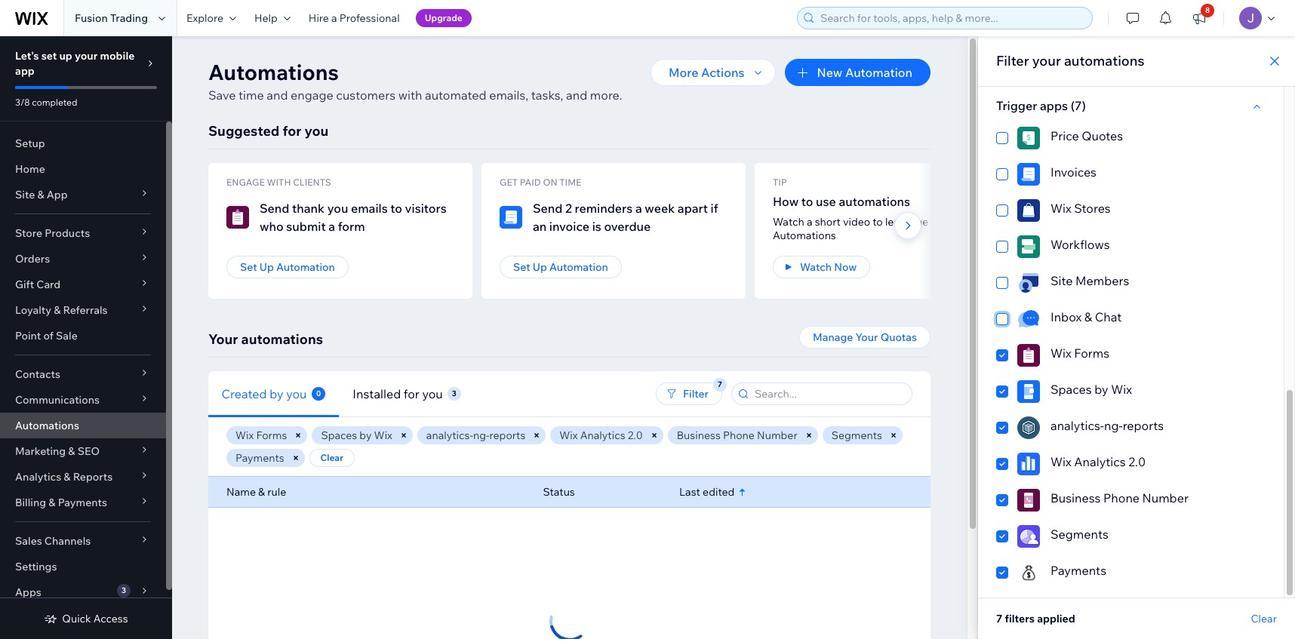 Task type: vqa. For each thing, say whether or not it's contained in the screenshot.
general-section element
no



Task type: locate. For each thing, give the bounding box(es) containing it.
automations up marketing
[[15, 419, 79, 432]]

wix analytics 2.0 up status
[[559, 429, 643, 442]]

let's
[[15, 49, 39, 63]]

watch left the now
[[800, 260, 832, 274]]

2 set up automation from the left
[[513, 260, 608, 274]]

more
[[669, 65, 698, 80]]

& left reports
[[64, 470, 71, 484]]

send inside send thank you emails to visitors who submit a form
[[260, 201, 289, 216]]

1 horizontal spatial site
[[1051, 273, 1073, 288]]

2 horizontal spatial to
[[873, 215, 883, 229]]

business down filter button
[[677, 429, 721, 442]]

filter your automations
[[996, 52, 1144, 69]]

help button
[[245, 0, 299, 36]]

segments down business phone number checkbox at the right
[[1051, 527, 1109, 542]]

Invoices checkbox
[[996, 163, 1266, 186]]

number
[[757, 429, 797, 442], [1142, 491, 1189, 506]]

1 vertical spatial business phone number
[[1051, 491, 1189, 506]]

1 horizontal spatial reports
[[1123, 418, 1164, 433]]

filter inside button
[[683, 387, 709, 401]]

wix inside 'option'
[[1051, 454, 1071, 469]]

spaces by wix inside checkbox
[[1051, 382, 1132, 397]]

0 vertical spatial for
[[283, 122, 302, 140]]

automation
[[845, 65, 912, 80], [276, 260, 335, 274], [549, 260, 608, 274]]

1 vertical spatial wix analytics 2.0
[[1051, 454, 1146, 469]]

automations up the (7)
[[1064, 52, 1144, 69]]

business phone number
[[677, 429, 797, 442], [1051, 491, 1189, 506]]

point of sale link
[[0, 323, 166, 349]]

you up form
[[327, 201, 348, 216]]

watch
[[773, 215, 804, 229], [800, 260, 832, 274]]

your right up
[[75, 49, 98, 63]]

help
[[254, 11, 278, 25]]

how
[[773, 194, 799, 209]]

1 vertical spatial site
[[1051, 273, 1073, 288]]

inbox & chat
[[1051, 309, 1122, 325]]

of
[[964, 215, 974, 229], [43, 329, 54, 343]]

1 horizontal spatial spaces by wix
[[1051, 382, 1132, 397]]

a left form
[[328, 219, 335, 234]]

automations for automations
[[15, 419, 79, 432]]

for for installed
[[404, 386, 419, 401]]

business phone number down wix analytics 2.0 'option'
[[1051, 491, 1189, 506]]

list containing how to use automations
[[208, 163, 1292, 299]]

& for inbox
[[1084, 309, 1092, 325]]

automations up video
[[839, 194, 910, 209]]

category image for invoices
[[1017, 163, 1040, 186]]

0 horizontal spatial of
[[43, 329, 54, 343]]

settings link
[[0, 554, 166, 580]]

forms down created by you
[[256, 429, 287, 442]]

2 set from the left
[[513, 260, 530, 274]]

0 vertical spatial clear
[[320, 452, 343, 463]]

trigger apps (7)
[[996, 98, 1086, 113]]

analytics-ng-reports
[[1051, 418, 1164, 433], [426, 429, 525, 442]]

payments inside option
[[1051, 563, 1106, 578]]

watch inside tip how to use automations watch a short video to learn the basics of wix automations
[[773, 215, 804, 229]]

1 horizontal spatial send
[[533, 201, 563, 216]]

1 horizontal spatial business phone number
[[1051, 491, 1189, 506]]

set up automation for an
[[513, 260, 608, 274]]

0 horizontal spatial and
[[267, 88, 288, 103]]

app
[[15, 64, 35, 78]]

0 vertical spatial phone
[[723, 429, 755, 442]]

list
[[208, 163, 1292, 299]]

set up automation down invoice
[[513, 260, 608, 274]]

Payments checkbox
[[996, 561, 1266, 584]]

send up an
[[533, 201, 563, 216]]

1 horizontal spatial your
[[856, 331, 878, 344]]

category image
[[1017, 127, 1040, 149], [1017, 199, 1040, 222], [226, 206, 249, 229], [500, 206, 522, 229], [1017, 380, 1040, 403], [1017, 453, 1040, 475], [1017, 525, 1040, 548], [1017, 561, 1040, 584]]

your automations
[[208, 331, 323, 348]]

send for an
[[533, 201, 563, 216]]

to
[[801, 194, 813, 209], [390, 201, 402, 216], [873, 215, 883, 229]]

analytics- down installed for you
[[426, 429, 473, 442]]

3 right installed for you
[[452, 388, 456, 398]]

up down an
[[533, 260, 547, 274]]

up for send thank you emails to visitors who submit a form
[[259, 260, 274, 274]]

number down search... field
[[757, 429, 797, 442]]

1 set up automation from the left
[[240, 260, 335, 274]]

1 horizontal spatial spaces
[[1051, 382, 1092, 397]]

and left more. on the left top of the page
[[566, 88, 587, 103]]

0 vertical spatial business phone number
[[677, 429, 797, 442]]

you right installed
[[422, 386, 443, 401]]

payments down the analytics & reports popup button
[[58, 496, 107, 509]]

is
[[592, 219, 601, 234]]

0 vertical spatial analytics
[[580, 429, 625, 442]]

0 horizontal spatial set
[[240, 260, 257, 274]]

category image for wix analytics 2.0
[[1017, 453, 1040, 475]]

0 horizontal spatial wix forms
[[235, 429, 287, 442]]

2 vertical spatial automations
[[15, 419, 79, 432]]

automations inside tip how to use automations watch a short video to learn the basics of wix automations
[[839, 194, 910, 209]]

a inside send thank you emails to visitors who submit a form
[[328, 219, 335, 234]]

icon image
[[1017, 272, 1040, 294], [1017, 308, 1040, 331]]

& for loyalty
[[54, 303, 61, 317]]

1 vertical spatial payments
[[58, 496, 107, 509]]

automation down invoice
[[549, 260, 608, 274]]

automations link
[[0, 413, 166, 438]]

and right the time
[[267, 88, 288, 103]]

1 horizontal spatial automations
[[839, 194, 910, 209]]

installed
[[353, 386, 401, 401]]

icon image left inbox at the right
[[1017, 308, 1040, 331]]

you for suggested
[[305, 122, 328, 140]]

you
[[305, 122, 328, 140], [327, 201, 348, 216], [287, 386, 307, 401], [422, 386, 443, 401]]

0 horizontal spatial automation
[[276, 260, 335, 274]]

phone inside checkbox
[[1103, 491, 1140, 506]]

& right loyalty
[[54, 303, 61, 317]]

1 horizontal spatial payments
[[235, 451, 284, 465]]

1 horizontal spatial phone
[[1103, 491, 1140, 506]]

clear
[[320, 452, 343, 463], [1251, 612, 1277, 626]]

1 and from the left
[[267, 88, 288, 103]]

0 horizontal spatial number
[[757, 429, 797, 442]]

1 vertical spatial watch
[[800, 260, 832, 274]]

orders
[[15, 252, 50, 266]]

chat
[[1095, 309, 1122, 325]]

mobile
[[100, 49, 135, 63]]

site for site & app
[[15, 188, 35, 202]]

1 horizontal spatial business
[[1051, 491, 1101, 506]]

business inside checkbox
[[1051, 491, 1101, 506]]

loyalty
[[15, 303, 51, 317]]

wix inside tip how to use automations watch a short video to learn the basics of wix automations
[[977, 215, 995, 229]]

1 vertical spatial spaces
[[321, 429, 357, 442]]

quick access
[[62, 612, 128, 626]]

on
[[543, 177, 557, 188]]

1 horizontal spatial set up automation
[[513, 260, 608, 274]]

0 horizontal spatial analytics
[[15, 470, 61, 484]]

edited
[[703, 485, 735, 499]]

you for send
[[327, 201, 348, 216]]

for for suggested
[[283, 122, 302, 140]]

card
[[36, 278, 61, 291]]

send inside send 2 reminders a week apart if an invoice is overdue
[[533, 201, 563, 216]]

Site Members checkbox
[[996, 272, 1266, 294]]

0 horizontal spatial automations
[[15, 419, 79, 432]]

analytics- inside option
[[1051, 418, 1104, 433]]

1 vertical spatial number
[[1142, 491, 1189, 506]]

manage your quotas
[[813, 331, 917, 344]]

payments
[[235, 451, 284, 465], [58, 496, 107, 509], [1051, 563, 1106, 578]]

products
[[45, 226, 90, 240]]

1 vertical spatial spaces by wix
[[321, 429, 392, 442]]

price
[[1051, 128, 1079, 143]]

2 horizontal spatial automations
[[1064, 52, 1144, 69]]

& left app
[[37, 188, 44, 202]]

4 category image from the top
[[1017, 417, 1040, 439]]

for down engage
[[283, 122, 302, 140]]

by
[[1095, 382, 1108, 397], [270, 386, 284, 401], [360, 429, 372, 442]]

& left the rule
[[258, 485, 265, 499]]

site for site members
[[1051, 273, 1073, 288]]

3 category image from the top
[[1017, 344, 1040, 367]]

Search... field
[[750, 383, 907, 405]]

Workflows checkbox
[[996, 235, 1266, 258]]

wix analytics 2.0
[[559, 429, 643, 442], [1051, 454, 1146, 469]]

week
[[645, 201, 675, 216]]

by right created
[[270, 386, 284, 401]]

3 up "access"
[[122, 586, 126, 595]]

0 horizontal spatial clear
[[320, 452, 343, 463]]

upgrade
[[425, 12, 463, 23]]

number inside checkbox
[[1142, 491, 1189, 506]]

1 horizontal spatial clear button
[[1251, 612, 1277, 626]]

spaces by wix down installed
[[321, 429, 392, 442]]

wix analytics 2.0 inside 'option'
[[1051, 454, 1146, 469]]

Spaces by Wix checkbox
[[996, 380, 1266, 403]]

point
[[15, 329, 41, 343]]

a left week
[[635, 201, 642, 216]]

1 vertical spatial 3
[[122, 586, 126, 595]]

engage
[[226, 177, 265, 188]]

your left quotas
[[856, 331, 878, 344]]

completed
[[32, 97, 77, 108]]

Segments checkbox
[[996, 525, 1266, 548]]

sales
[[15, 534, 42, 548]]

watch down "how"
[[773, 215, 804, 229]]

1 vertical spatial analytics
[[1074, 454, 1126, 469]]

1 send from the left
[[260, 201, 289, 216]]

filter for filter your automations
[[996, 52, 1029, 69]]

1 vertical spatial for
[[404, 386, 419, 401]]

1 vertical spatial wix forms
[[235, 429, 287, 442]]

new
[[817, 65, 843, 80]]

1 up from the left
[[259, 260, 274, 274]]

0 horizontal spatial business phone number
[[677, 429, 797, 442]]

2 icon image from the top
[[1017, 308, 1040, 331]]

phone
[[723, 429, 755, 442], [1103, 491, 1140, 506]]

2 horizontal spatial payments
[[1051, 563, 1106, 578]]

new automation
[[817, 65, 912, 80]]

1 horizontal spatial ng-
[[1104, 418, 1123, 433]]

orders button
[[0, 246, 166, 272]]

manage
[[813, 331, 853, 344]]

0 horizontal spatial your
[[208, 331, 238, 348]]

quick access button
[[44, 612, 128, 626]]

(7)
[[1071, 98, 1086, 113]]

1 vertical spatial forms
[[256, 429, 287, 442]]

analytics
[[580, 429, 625, 442], [1074, 454, 1126, 469], [15, 470, 61, 484]]

1 horizontal spatial automation
[[549, 260, 608, 274]]

site inside 'site & app' popup button
[[15, 188, 35, 202]]

1 horizontal spatial 3
[[452, 388, 456, 398]]

automations inside sidebar element
[[15, 419, 79, 432]]

set up automation button for an
[[500, 256, 622, 278]]

loyalty & referrals
[[15, 303, 108, 317]]

payments inside dropdown button
[[58, 496, 107, 509]]

2 up from the left
[[533, 260, 547, 274]]

2 set up automation button from the left
[[500, 256, 622, 278]]

your up created
[[208, 331, 238, 348]]

created
[[222, 386, 267, 401]]

your
[[75, 49, 98, 63], [1032, 52, 1061, 69]]

0 horizontal spatial 3
[[122, 586, 126, 595]]

contacts button
[[0, 362, 166, 387]]

category image for wix forms
[[1017, 344, 1040, 367]]

0 horizontal spatial for
[[283, 122, 302, 140]]

& for analytics
[[64, 470, 71, 484]]

0 vertical spatial icon image
[[1017, 272, 1040, 294]]

analytics- down spaces by wix checkbox
[[1051, 418, 1104, 433]]

use
[[816, 194, 836, 209]]

1 horizontal spatial segments
[[1051, 527, 1109, 542]]

analytics-
[[1051, 418, 1104, 433], [426, 429, 473, 442]]

business phone number up edited at the right of the page
[[677, 429, 797, 442]]

0 horizontal spatial filter
[[683, 387, 709, 401]]

0 vertical spatial spaces by wix
[[1051, 382, 1132, 397]]

marketing & seo button
[[0, 438, 166, 464]]

to left "use"
[[801, 194, 813, 209]]

2 horizontal spatial automations
[[773, 229, 836, 242]]

automations up created by you
[[241, 331, 323, 348]]

1 horizontal spatial forms
[[1074, 346, 1110, 361]]

you down engage
[[305, 122, 328, 140]]

for right installed
[[404, 386, 419, 401]]

setup link
[[0, 131, 166, 156]]

store products button
[[0, 220, 166, 246]]

5 category image from the top
[[1017, 489, 1040, 512]]

0 vertical spatial 2.0
[[628, 429, 643, 442]]

business phone number inside checkbox
[[1051, 491, 1189, 506]]

time
[[559, 177, 581, 188]]

category image for workflows
[[1017, 235, 1040, 258]]

2 vertical spatial analytics
[[15, 470, 61, 484]]

sales channels button
[[0, 528, 166, 554]]

you left 0
[[287, 386, 307, 401]]

1 horizontal spatial of
[[964, 215, 974, 229]]

of left the sale
[[43, 329, 54, 343]]

& left seo
[[68, 445, 75, 458]]

point of sale
[[15, 329, 78, 343]]

& for name
[[258, 485, 265, 499]]

3
[[452, 388, 456, 398], [122, 586, 126, 595]]

1 horizontal spatial for
[[404, 386, 419, 401]]

segments down search... field
[[831, 429, 882, 442]]

0 vertical spatial of
[[964, 215, 974, 229]]

wix forms down created by you
[[235, 429, 287, 442]]

forms down inbox & chat
[[1074, 346, 1110, 361]]

of inside sidebar element
[[43, 329, 54, 343]]

0 horizontal spatial your
[[75, 49, 98, 63]]

contacts
[[15, 368, 60, 381]]

now
[[834, 260, 857, 274]]

gift card
[[15, 278, 61, 291]]

segments inside option
[[1051, 527, 1109, 542]]

spaces down installed
[[321, 429, 357, 442]]

2 send from the left
[[533, 201, 563, 216]]

apps
[[1040, 98, 1068, 113]]

1 horizontal spatial 2.0
[[1129, 454, 1146, 469]]

1 vertical spatial phone
[[1103, 491, 1140, 506]]

1 vertical spatial segments
[[1051, 527, 1109, 542]]

tab list containing created by you
[[208, 371, 576, 417]]

set up automation button down who
[[226, 256, 349, 278]]

payments up the name & rule
[[235, 451, 284, 465]]

category image
[[1017, 163, 1040, 186], [1017, 235, 1040, 258], [1017, 344, 1040, 367], [1017, 417, 1040, 439], [1017, 489, 1040, 512]]

0 horizontal spatial to
[[390, 201, 402, 216]]

your up the 'trigger apps (7)'
[[1032, 52, 1061, 69]]

marketing
[[15, 445, 66, 458]]

& inside checkbox
[[1084, 309, 1092, 325]]

0 horizontal spatial analytics-
[[426, 429, 473, 442]]

to right emails
[[390, 201, 402, 216]]

set up automation button down invoice
[[500, 256, 622, 278]]

form
[[338, 219, 365, 234]]

0 horizontal spatial set up automation button
[[226, 256, 349, 278]]

send up who
[[260, 201, 289, 216]]

you inside send thank you emails to visitors who submit a form
[[327, 201, 348, 216]]

up down who
[[259, 260, 274, 274]]

set for send thank you emails to visitors who submit a form
[[240, 260, 257, 274]]

& right billing
[[49, 496, 55, 509]]

to left learn
[[873, 215, 883, 229]]

by down installed
[[360, 429, 372, 442]]

Wix Stores checkbox
[[996, 199, 1266, 222]]

get
[[500, 177, 518, 188]]

wix forms down inbox & chat
[[1051, 346, 1110, 361]]

0 horizontal spatial set up automation
[[240, 260, 335, 274]]

clients
[[293, 177, 331, 188]]

spaces by wix
[[1051, 382, 1132, 397], [321, 429, 392, 442]]

site up inbox at the right
[[1051, 273, 1073, 288]]

automation down 'submit'
[[276, 260, 335, 274]]

1 horizontal spatial and
[[566, 88, 587, 103]]

automation right new
[[845, 65, 912, 80]]

spaces down 'wix forms' 'checkbox'
[[1051, 382, 1092, 397]]

icon image for site
[[1017, 272, 1040, 294]]

price quotes
[[1051, 128, 1123, 143]]

wix analytics 2.0 down analytics-ng-reports option
[[1051, 454, 1146, 469]]

phone up edited at the right of the page
[[723, 429, 755, 442]]

Inbox & Chat checkbox
[[996, 308, 1266, 331]]

0 vertical spatial number
[[757, 429, 797, 442]]

a left short
[[807, 215, 812, 229]]

set for send 2 reminders a week apart if an invoice is overdue
[[513, 260, 530, 274]]

number down wix analytics 2.0 'option'
[[1142, 491, 1189, 506]]

0 horizontal spatial segments
[[831, 429, 882, 442]]

wix inside checkbox
[[1111, 382, 1132, 397]]

upgrade button
[[416, 9, 472, 27]]

1 set from the left
[[240, 260, 257, 274]]

watch inside button
[[800, 260, 832, 274]]

payments up applied
[[1051, 563, 1106, 578]]

2 your from the left
[[856, 331, 878, 344]]

2 category image from the top
[[1017, 235, 1040, 258]]

2 horizontal spatial by
[[1095, 382, 1108, 397]]

0 horizontal spatial send
[[260, 201, 289, 216]]

gift
[[15, 278, 34, 291]]

of right basics
[[964, 215, 974, 229]]

& left chat
[[1084, 309, 1092, 325]]

1 horizontal spatial set
[[513, 260, 530, 274]]

1 category image from the top
[[1017, 163, 1040, 186]]

0 horizontal spatial spaces
[[321, 429, 357, 442]]

2 vertical spatial automations
[[241, 331, 323, 348]]

automations inside the automations save time and engage customers with automated emails, tasks, and more.
[[208, 59, 339, 85]]

business down wix analytics 2.0 'option'
[[1051, 491, 1101, 506]]

tab list
[[208, 371, 576, 417]]

0 horizontal spatial phone
[[723, 429, 755, 442]]

sidebar element
[[0, 36, 172, 639]]

site down home at the left of the page
[[15, 188, 35, 202]]

1 vertical spatial clear button
[[1251, 612, 1277, 626]]

set up automation down who
[[240, 260, 335, 274]]

your inside let's set up your mobile app
[[75, 49, 98, 63]]

a right hire
[[331, 11, 337, 25]]

0 horizontal spatial 2.0
[[628, 429, 643, 442]]

a inside tip how to use automations watch a short video to learn the basics of wix automations
[[807, 215, 812, 229]]

phone down wix analytics 2.0 'option'
[[1103, 491, 1140, 506]]

1 horizontal spatial filter
[[996, 52, 1029, 69]]

1 vertical spatial business
[[1051, 491, 1101, 506]]

automations up the time
[[208, 59, 339, 85]]

reports inside option
[[1123, 418, 1164, 433]]

automations up watch now button
[[773, 229, 836, 242]]

1 vertical spatial clear
[[1251, 612, 1277, 626]]

1 horizontal spatial number
[[1142, 491, 1189, 506]]

1 icon image from the top
[[1017, 272, 1040, 294]]

site inside site members 'option'
[[1051, 273, 1073, 288]]

0 horizontal spatial business
[[677, 429, 721, 442]]

1 set up automation button from the left
[[226, 256, 349, 278]]

0 vertical spatial spaces
[[1051, 382, 1092, 397]]

by down 'wix forms' 'checkbox'
[[1095, 382, 1108, 397]]

manage your quotas button
[[799, 326, 931, 349]]

spaces by wix down 'wix forms' 'checkbox'
[[1051, 382, 1132, 397]]

icon image left site members
[[1017, 272, 1040, 294]]

set up automation button for submit
[[226, 256, 349, 278]]

your inside 'manage your quotas' button
[[856, 331, 878, 344]]

suggested
[[208, 122, 280, 140]]



Task type: describe. For each thing, give the bounding box(es) containing it.
site members
[[1051, 273, 1129, 288]]

0 horizontal spatial by
[[270, 386, 284, 401]]

video
[[843, 215, 870, 229]]

automation for send thank you emails to visitors who submit a form
[[276, 260, 335, 274]]

category image for spaces by wix
[[1017, 380, 1040, 403]]

wix inside 'checkbox'
[[1051, 346, 1071, 361]]

& for billing
[[49, 496, 55, 509]]

0 horizontal spatial automations
[[241, 331, 323, 348]]

hire
[[309, 11, 329, 25]]

customers
[[336, 88, 396, 103]]

0 horizontal spatial analytics-ng-reports
[[426, 429, 525, 442]]

2.0 inside 'option'
[[1129, 454, 1146, 469]]

learn
[[885, 215, 910, 229]]

category image for analytics-ng-reports
[[1017, 417, 1040, 439]]

set
[[41, 49, 57, 63]]

tip
[[773, 177, 787, 188]]

up for send 2 reminders a week apart if an invoice is overdue
[[533, 260, 547, 274]]

analytics & reports
[[15, 470, 113, 484]]

with
[[267, 177, 291, 188]]

Search for tools, apps, help & more... field
[[816, 8, 1088, 29]]

you for created
[[287, 386, 307, 401]]

3/8 completed
[[15, 97, 77, 108]]

created by you
[[222, 386, 307, 401]]

1 horizontal spatial clear
[[1251, 612, 1277, 626]]

0 vertical spatial wix analytics 2.0
[[559, 429, 643, 442]]

7 filters applied
[[996, 612, 1075, 626]]

reports
[[73, 470, 113, 484]]

let's set up your mobile app
[[15, 49, 135, 78]]

up
[[59, 49, 72, 63]]

overdue
[[604, 219, 651, 234]]

short
[[815, 215, 841, 229]]

trading
[[110, 11, 148, 25]]

apart
[[678, 201, 708, 216]]

category image for segments
[[1017, 525, 1040, 548]]

wix forms inside 'checkbox'
[[1051, 346, 1110, 361]]

of inside tip how to use automations watch a short video to learn the basics of wix automations
[[964, 215, 974, 229]]

1 horizontal spatial analytics
[[580, 429, 625, 442]]

analytics inside popup button
[[15, 470, 61, 484]]

category image for send thank you emails to visitors who submit a form
[[226, 206, 249, 229]]

store
[[15, 226, 42, 240]]

with
[[398, 88, 422, 103]]

analytics inside 'option'
[[1074, 454, 1126, 469]]

0 vertical spatial 3
[[452, 388, 456, 398]]

loyalty & referrals button
[[0, 297, 166, 323]]

category image for payments
[[1017, 561, 1040, 584]]

category image for price quotes
[[1017, 127, 1040, 149]]

filter for filter
[[683, 387, 709, 401]]

billing & payments
[[15, 496, 107, 509]]

1 horizontal spatial by
[[360, 429, 372, 442]]

0 vertical spatial business
[[677, 429, 721, 442]]

1 your from the left
[[208, 331, 238, 348]]

save
[[208, 88, 236, 103]]

3/8
[[15, 97, 30, 108]]

icon image for inbox
[[1017, 308, 1040, 331]]

Business Phone Number checkbox
[[996, 489, 1266, 512]]

submit
[[286, 219, 326, 234]]

inbox
[[1051, 309, 1082, 325]]

the
[[912, 215, 929, 229]]

0 vertical spatial automations
[[1064, 52, 1144, 69]]

quotas
[[880, 331, 917, 344]]

category image for wix stores
[[1017, 199, 1040, 222]]

suggested for you
[[208, 122, 328, 140]]

invoice
[[549, 219, 589, 234]]

an
[[533, 219, 547, 234]]

& for marketing
[[68, 445, 75, 458]]

a inside send 2 reminders a week apart if an invoice is overdue
[[635, 201, 642, 216]]

basics
[[931, 215, 962, 229]]

send for submit
[[260, 201, 289, 216]]

set up automation for submit
[[240, 260, 335, 274]]

professional
[[339, 11, 400, 25]]

name
[[226, 485, 256, 499]]

8
[[1205, 5, 1210, 15]]

0
[[316, 388, 321, 398]]

installed for you
[[353, 386, 443, 401]]

1 horizontal spatial to
[[801, 194, 813, 209]]

8 button
[[1183, 0, 1216, 36]]

you for installed
[[422, 386, 443, 401]]

thank
[[292, 201, 325, 216]]

engage with clients
[[226, 177, 331, 188]]

hire a professional
[[309, 11, 400, 25]]

workflows
[[1051, 237, 1110, 252]]

Wix Analytics 2.0 checkbox
[[996, 453, 1266, 475]]

wix inside option
[[1051, 201, 1071, 216]]

analytics-ng-reports checkbox
[[996, 417, 1266, 439]]

analytics & reports button
[[0, 464, 166, 490]]

seo
[[77, 445, 100, 458]]

name & rule
[[226, 485, 286, 499]]

automations inside tip how to use automations watch a short video to learn the basics of wix automations
[[773, 229, 836, 242]]

site & app button
[[0, 182, 166, 208]]

who
[[260, 219, 284, 234]]

forms inside 'checkbox'
[[1074, 346, 1110, 361]]

0 horizontal spatial ng-
[[473, 429, 489, 442]]

billing & payments button
[[0, 490, 166, 515]]

& for site
[[37, 188, 44, 202]]

quick
[[62, 612, 91, 626]]

channels
[[44, 534, 91, 548]]

spaces inside checkbox
[[1051, 382, 1092, 397]]

to inside send thank you emails to visitors who submit a form
[[390, 201, 402, 216]]

visitors
[[405, 201, 447, 216]]

reminders
[[575, 201, 633, 216]]

more actions
[[669, 65, 744, 80]]

get paid on time
[[500, 177, 581, 188]]

sales channels
[[15, 534, 91, 548]]

setup
[[15, 137, 45, 150]]

0 horizontal spatial reports
[[489, 429, 525, 442]]

3 inside sidebar element
[[122, 586, 126, 595]]

home
[[15, 162, 45, 176]]

invoices
[[1051, 165, 1097, 180]]

send 2 reminders a week apart if an invoice is overdue
[[533, 201, 718, 234]]

2 horizontal spatial automation
[[845, 65, 912, 80]]

wix stores
[[1051, 201, 1111, 216]]

0 horizontal spatial clear button
[[309, 449, 355, 467]]

engage
[[291, 88, 333, 103]]

more actions button
[[651, 59, 776, 86]]

2 and from the left
[[566, 88, 587, 103]]

automations for automations save time and engage customers with automated emails, tasks, and more.
[[208, 59, 339, 85]]

Price Quotes checkbox
[[996, 127, 1266, 149]]

automation for send 2 reminders a week apart if an invoice is overdue
[[549, 260, 608, 274]]

by inside spaces by wix checkbox
[[1095, 382, 1108, 397]]

Wix Forms checkbox
[[996, 344, 1266, 367]]

analytics-ng-reports inside analytics-ng-reports option
[[1051, 418, 1164, 433]]

hire a professional link
[[299, 0, 409, 36]]

2
[[565, 201, 572, 216]]

watch now button
[[773, 256, 870, 278]]

category image for business phone number
[[1017, 489, 1040, 512]]

0 vertical spatial segments
[[831, 429, 882, 442]]

1 horizontal spatial your
[[1032, 52, 1061, 69]]

applied
[[1037, 612, 1075, 626]]

filters
[[1005, 612, 1035, 626]]

access
[[93, 612, 128, 626]]

ng- inside option
[[1104, 418, 1123, 433]]

tip how to use automations watch a short video to learn the basics of wix automations
[[773, 177, 995, 242]]

rule
[[267, 485, 286, 499]]

category image for send 2 reminders a week apart if an invoice is overdue
[[500, 206, 522, 229]]



